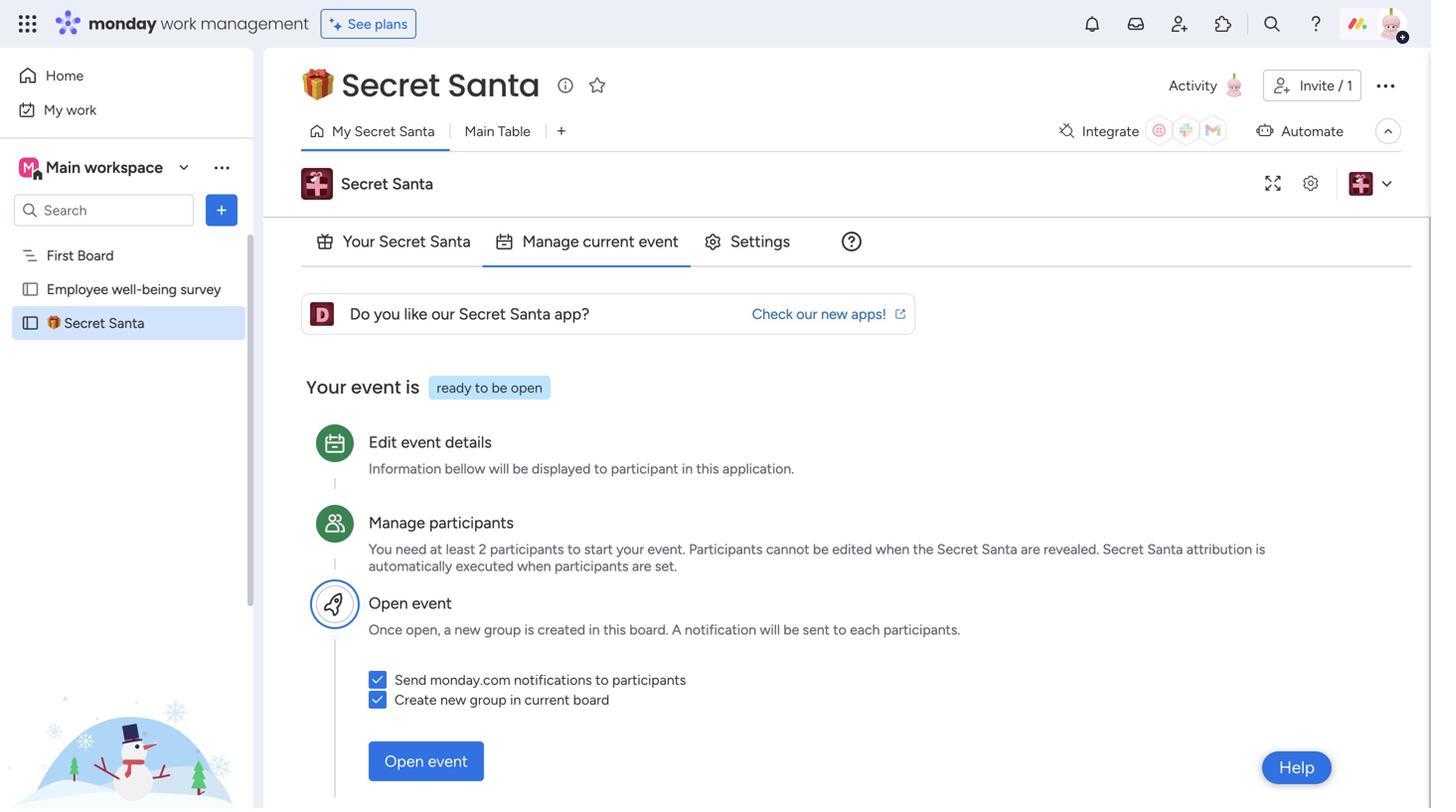 Task type: vqa. For each thing, say whether or not it's contained in the screenshot.
THE THANK YOU FOR PARTICIPATING IN THIS EMPLOYEE WELLBEING SURVEY! KNOW THAT YOU CAN FILL OUT FOR THE FORM USING YOUR NAME OR SIMPLY WRITE 'ANONYMOUS' FOR THE FIRST QUESTION IF YOU PREFER.
no



Task type: describe. For each thing, give the bounding box(es) containing it.
add to favorites image
[[588, 75, 608, 95]]

show board description image
[[554, 76, 578, 95]]

see
[[348, 15, 371, 32]]

1 horizontal spatial 🎁 secret santa
[[302, 63, 540, 107]]

invite / 1 button
[[1263, 70, 1362, 101]]

integrate
[[1082, 123, 1140, 140]]

my work button
[[12, 94, 214, 126]]

lottie animation image
[[0, 607, 253, 808]]

activity button
[[1161, 70, 1255, 101]]

main for main workspace
[[46, 158, 81, 177]]

main table
[[465, 123, 531, 140]]

1 horizontal spatial 🎁
[[302, 63, 334, 107]]

secret down my secret santa button
[[341, 174, 388, 193]]

1
[[1347, 77, 1353, 94]]

monday
[[88, 12, 157, 35]]

settings image
[[1295, 176, 1327, 191]]

m
[[23, 159, 35, 176]]

secret down employee
[[64, 315, 105, 332]]

see plans
[[348, 15, 408, 32]]

survey
[[180, 281, 221, 298]]

employee
[[47, 281, 108, 298]]

options image
[[212, 200, 232, 220]]

inbox image
[[1126, 14, 1146, 34]]

secret up my secret santa in the top left of the page
[[341, 63, 440, 107]]

secret santa
[[341, 174, 433, 193]]

well-
[[112, 281, 142, 298]]

my for my secret santa
[[332, 123, 351, 140]]

collapse board header image
[[1381, 123, 1397, 139]]

santa up 'main table' button
[[448, 63, 540, 107]]

invite members image
[[1170, 14, 1190, 34]]

options image
[[1374, 74, 1398, 97]]

work for monday
[[161, 12, 196, 35]]

main workspace
[[46, 158, 163, 177]]

home
[[46, 67, 84, 84]]

my secret santa
[[332, 123, 435, 140]]

/
[[1338, 77, 1344, 94]]

🎁 inside list box
[[47, 315, 61, 332]]

public board image
[[21, 280, 40, 299]]

lottie animation element
[[0, 607, 253, 808]]

being
[[142, 281, 177, 298]]



Task type: locate. For each thing, give the bounding box(es) containing it.
open full screen image
[[1258, 176, 1289, 191]]

autopilot image
[[1257, 118, 1274, 143]]

my for my work
[[44, 101, 63, 118]]

santa
[[448, 63, 540, 107], [399, 123, 435, 140], [392, 174, 433, 193], [109, 315, 144, 332]]

santa down 🎁 secret santa field
[[399, 123, 435, 140]]

plans
[[375, 15, 408, 32]]

my work
[[44, 101, 97, 118]]

activity
[[1169, 77, 1218, 94]]

workspace image
[[19, 157, 39, 178]]

management
[[201, 12, 309, 35]]

1 vertical spatial my
[[332, 123, 351, 140]]

0 vertical spatial 🎁
[[302, 63, 334, 107]]

work
[[161, 12, 196, 35], [66, 101, 97, 118]]

table
[[498, 123, 531, 140]]

🎁 secret santa
[[302, 63, 540, 107], [47, 315, 144, 332]]

apps image
[[1214, 14, 1234, 34]]

employee well-being survey
[[47, 281, 221, 298]]

🎁 right public board icon
[[47, 315, 61, 332]]

search everything image
[[1262, 14, 1282, 34]]

invite / 1
[[1300, 77, 1353, 94]]

select product image
[[18, 14, 38, 34]]

invite
[[1300, 77, 1335, 94]]

home button
[[12, 60, 214, 91]]

secret inside button
[[355, 123, 396, 140]]

automate
[[1282, 123, 1344, 140]]

my secret santa button
[[301, 115, 450, 147]]

my inside "button"
[[44, 101, 63, 118]]

main right workspace image
[[46, 158, 81, 177]]

public board image
[[21, 314, 40, 333]]

1 horizontal spatial my
[[332, 123, 351, 140]]

main for main table
[[465, 123, 495, 140]]

main left table
[[465, 123, 495, 140]]

option
[[0, 238, 253, 242]]

my
[[44, 101, 63, 118], [332, 123, 351, 140]]

🎁 secret santa up my secret santa in the top left of the page
[[302, 63, 540, 107]]

Search in workspace field
[[42, 199, 166, 222]]

help image
[[1306, 14, 1326, 34]]

🎁 secret santa down employee
[[47, 315, 144, 332]]

work right monday
[[161, 12, 196, 35]]

add view image
[[558, 124, 566, 138]]

see plans button
[[321, 9, 417, 39]]

workspace
[[84, 158, 163, 177]]

0 horizontal spatial 🎁
[[47, 315, 61, 332]]

main
[[465, 123, 495, 140], [46, 158, 81, 177]]

1 vertical spatial main
[[46, 158, 81, 177]]

first
[[47, 247, 74, 264]]

dapulse integrations image
[[1060, 124, 1075, 139]]

1 vertical spatial 🎁 secret santa
[[47, 315, 144, 332]]

main inside button
[[465, 123, 495, 140]]

0 horizontal spatial main
[[46, 158, 81, 177]]

secret
[[341, 63, 440, 107], [355, 123, 396, 140], [341, 174, 388, 193], [64, 315, 105, 332]]

santa inside my secret santa button
[[399, 123, 435, 140]]

main inside workspace selection element
[[46, 158, 81, 177]]

0 vertical spatial work
[[161, 12, 196, 35]]

workspace options image
[[212, 157, 232, 177]]

help button
[[1263, 752, 1332, 784]]

0 vertical spatial my
[[44, 101, 63, 118]]

1 vertical spatial 🎁
[[47, 315, 61, 332]]

🎁 Secret Santa field
[[297, 63, 545, 107]]

list box
[[0, 235, 253, 608]]

work down home
[[66, 101, 97, 118]]

0 horizontal spatial 🎁 secret santa
[[47, 315, 144, 332]]

🎁 up my secret santa button
[[302, 63, 334, 107]]

monday work management
[[88, 12, 309, 35]]

1 vertical spatial work
[[66, 101, 97, 118]]

1 horizontal spatial main
[[465, 123, 495, 140]]

work inside "button"
[[66, 101, 97, 118]]

santa down well-
[[109, 315, 144, 332]]

santa down my secret santa in the top left of the page
[[392, 174, 433, 193]]

notifications image
[[1083, 14, 1102, 34]]

1 horizontal spatial work
[[161, 12, 196, 35]]

0 horizontal spatial work
[[66, 101, 97, 118]]

list box containing first board
[[0, 235, 253, 608]]

help
[[1280, 757, 1315, 778]]

0 vertical spatial 🎁 secret santa
[[302, 63, 540, 107]]

0 horizontal spatial my
[[44, 101, 63, 118]]

0 vertical spatial main
[[465, 123, 495, 140]]

ruby anderson image
[[1376, 8, 1408, 40]]

first board
[[47, 247, 114, 264]]

secret up the secret santa
[[355, 123, 396, 140]]

my up the secret santa
[[332, 123, 351, 140]]

board
[[77, 247, 114, 264]]

work for my
[[66, 101, 97, 118]]

my down home
[[44, 101, 63, 118]]

workspace selection element
[[19, 156, 166, 181]]

my inside button
[[332, 123, 351, 140]]

🎁
[[302, 63, 334, 107], [47, 315, 61, 332]]

main table button
[[450, 115, 546, 147]]



